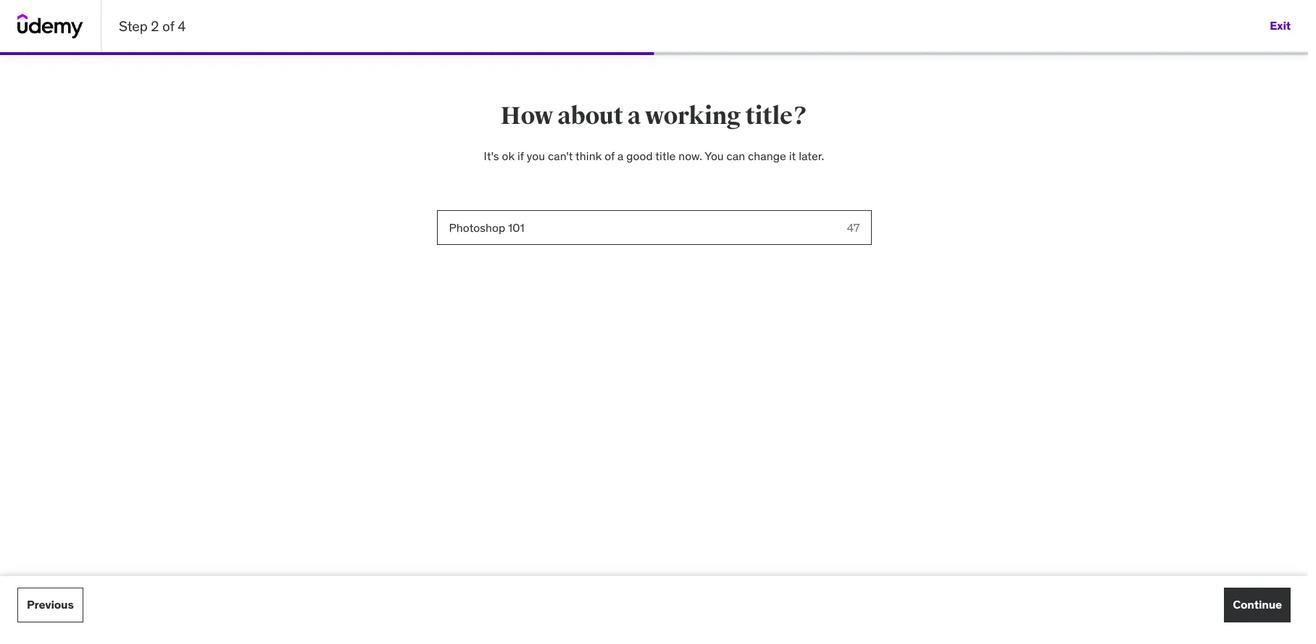 Task type: vqa. For each thing, say whether or not it's contained in the screenshot.
later.
yes



Task type: locate. For each thing, give the bounding box(es) containing it.
you
[[705, 149, 724, 163]]

working
[[645, 101, 741, 131]]

now.
[[679, 149, 702, 163]]

1 vertical spatial a
[[617, 149, 624, 163]]

1 horizontal spatial a
[[627, 101, 641, 131]]

think
[[576, 149, 602, 163]]

a up good
[[627, 101, 641, 131]]

a
[[627, 101, 641, 131], [617, 149, 624, 163]]

1 horizontal spatial of
[[605, 149, 615, 163]]

good
[[626, 149, 653, 163]]

title
[[655, 149, 676, 163]]

0 horizontal spatial of
[[162, 17, 174, 35]]

a left good
[[617, 149, 624, 163]]

step 2 of 4
[[119, 17, 186, 35]]

1 vertical spatial of
[[605, 149, 615, 163]]

of
[[162, 17, 174, 35], [605, 149, 615, 163]]

of right 2 at the left of the page
[[162, 17, 174, 35]]

step
[[119, 17, 148, 35]]

exit button
[[1270, 9, 1291, 43]]

previous button
[[17, 588, 83, 623]]

previous
[[27, 598, 74, 612]]

can't
[[548, 149, 573, 163]]

of right think
[[605, 149, 615, 163]]

continue
[[1233, 598, 1282, 612]]

it's ok if you can't think of a good title now. you can change it later.
[[484, 149, 824, 163]]

if
[[517, 149, 524, 163]]

can
[[727, 149, 745, 163]]



Task type: describe. For each thing, give the bounding box(es) containing it.
it
[[789, 149, 796, 163]]

about
[[557, 101, 623, 131]]

4
[[178, 17, 186, 35]]

0 horizontal spatial a
[[617, 149, 624, 163]]

e.g. Learn Photoshop CS6 from Scratch text field
[[437, 210, 836, 245]]

udemy image
[[17, 14, 83, 38]]

step 2 of 4 element
[[0, 52, 654, 55]]

exit
[[1270, 18, 1291, 33]]

how
[[501, 101, 553, 131]]

2
[[151, 17, 159, 35]]

title?
[[745, 101, 808, 131]]

continue button
[[1224, 588, 1291, 623]]

0 vertical spatial a
[[627, 101, 641, 131]]

ok
[[502, 149, 515, 163]]

later.
[[799, 149, 824, 163]]

you
[[527, 149, 545, 163]]

it's
[[484, 149, 499, 163]]

change
[[748, 149, 786, 163]]

0 vertical spatial of
[[162, 17, 174, 35]]

how about a working title?
[[501, 101, 808, 131]]

47
[[847, 220, 860, 235]]



